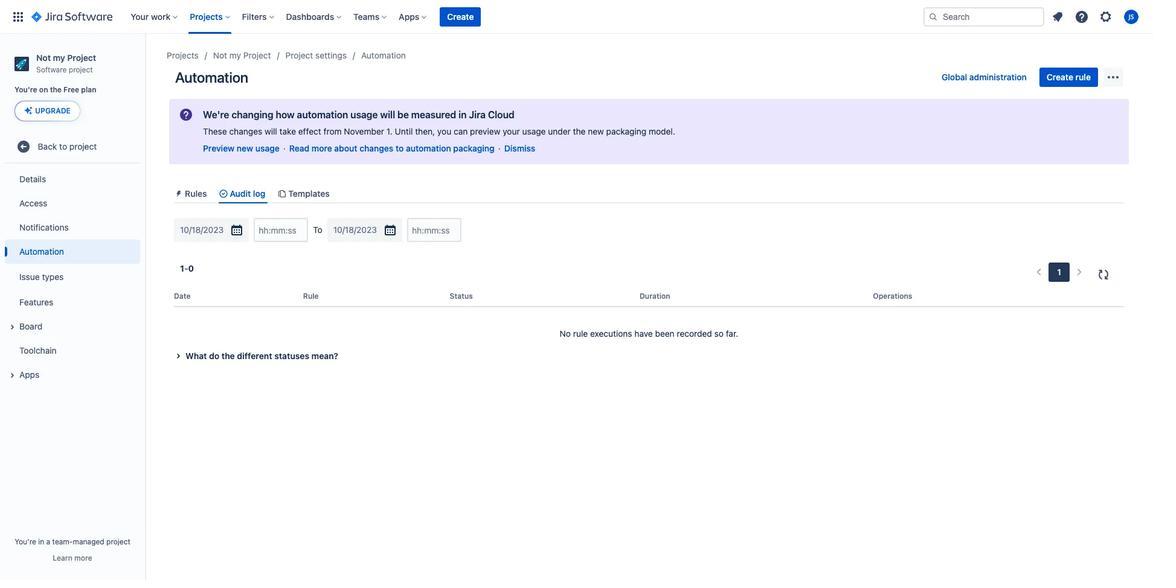 Task type: vqa. For each thing, say whether or not it's contained in the screenshot.
create button
yes



Task type: describe. For each thing, give the bounding box(es) containing it.
1 vertical spatial automation
[[175, 69, 248, 86]]

upgrade
[[35, 106, 71, 116]]

under
[[548, 126, 571, 137]]

far.
[[726, 329, 739, 339]]

take
[[280, 126, 296, 137]]

projects for projects link
[[167, 50, 199, 60]]

board
[[19, 321, 42, 332]]

project settings
[[286, 50, 347, 60]]

duration
[[640, 292, 671, 301]]

project settings link
[[286, 48, 347, 63]]

board button
[[5, 315, 140, 339]]

access link
[[5, 192, 140, 216]]

1 for 1
[[1058, 267, 1062, 277]]

filters
[[242, 11, 267, 21]]

automation for notifications
[[19, 246, 64, 257]]

automation for project settings
[[361, 50, 406, 60]]

refresh log image
[[1097, 268, 1111, 282]]

you
[[437, 126, 452, 137]]

project inside not my project software project
[[69, 65, 93, 74]]

automation inside we're changing how automation usage will be measured in jira cloud these changes will take effect from november 1. until then, you can preview your usage under the new packaging model.
[[297, 109, 348, 120]]

no
[[560, 329, 571, 339]]

notifications image
[[1051, 9, 1065, 24]]

issue types link
[[5, 264, 140, 291]]

preview
[[470, 126, 501, 137]]

november
[[344, 126, 384, 137]]

templates image
[[278, 189, 287, 199]]

about
[[334, 143, 357, 153]]

preview
[[203, 143, 235, 153]]

what
[[186, 351, 207, 361]]

you're in a team-managed project
[[15, 538, 130, 547]]

features link
[[5, 291, 140, 315]]

effect
[[298, 126, 321, 137]]

you're for you're on the free plan
[[15, 85, 37, 94]]

we're
[[203, 109, 229, 120]]

you're for you're in a team-managed project
[[15, 538, 36, 547]]

1 button
[[1049, 263, 1070, 282]]

status
[[450, 292, 473, 301]]

jira
[[469, 109, 486, 120]]

mean?
[[312, 351, 338, 361]]

1 horizontal spatial changes
[[360, 143, 394, 153]]

rule for create
[[1076, 72, 1091, 82]]

what do the different statuses mean?
[[186, 351, 338, 361]]

operations
[[873, 292, 913, 301]]

your work
[[131, 11, 171, 21]]

project inside back to project link
[[69, 141, 97, 152]]

project for not my project software project
[[67, 53, 96, 63]]

date
[[174, 292, 191, 301]]

not my project link
[[213, 48, 271, 63]]

search image
[[929, 12, 938, 21]]

managed
[[73, 538, 104, 547]]

changes inside we're changing how automation usage will be measured in jira cloud these changes will take effect from november 1. until then, you can preview your usage under the new packaging model.
[[229, 126, 262, 137]]

we're changing how automation usage will be measured in jira cloud these changes will take effect from november 1. until then, you can preview your usage under the new packaging model.
[[203, 109, 675, 137]]

1 hh:mm:ss field from the left
[[255, 219, 307, 241]]

1 · from the left
[[283, 143, 286, 153]]

apps button
[[395, 7, 432, 26]]

dashboards button
[[283, 7, 346, 26]]

issue
[[19, 272, 40, 282]]

not my project
[[213, 50, 271, 60]]

global
[[942, 72, 968, 82]]

learn
[[53, 554, 72, 563]]

0
[[188, 264, 194, 274]]

plan
[[81, 85, 96, 94]]

create for create
[[447, 11, 474, 21]]

expand image for board
[[5, 320, 19, 335]]

my for not my project software project
[[53, 53, 65, 63]]

projects link
[[167, 48, 199, 63]]

create rule button
[[1040, 68, 1099, 87]]

audit log image
[[219, 189, 229, 199]]

model.
[[649, 126, 675, 137]]

types
[[42, 272, 64, 282]]

the inside we're changing how automation usage will be measured in jira cloud these changes will take effect from november 1. until then, you can preview your usage under the new packaging model.
[[573, 126, 586, 137]]

access
[[19, 198, 47, 208]]

1 for 1 - 0
[[180, 264, 184, 274]]

toolchain link
[[5, 339, 140, 363]]

executions
[[590, 329, 632, 339]]

a
[[46, 538, 50, 547]]

0 vertical spatial more
[[312, 143, 332, 153]]

dismiss
[[504, 143, 536, 153]]

create for create rule
[[1047, 72, 1074, 82]]

work
[[151, 11, 171, 21]]

help image
[[1075, 9, 1090, 24]]

rule for no
[[573, 329, 588, 339]]

different
[[237, 351, 272, 361]]

apps inside dropdown button
[[399, 11, 420, 21]]

teams button
[[350, 7, 392, 26]]

preview new usage · read more about changes to automation packaging · dismiss
[[203, 143, 536, 153]]

your
[[503, 126, 520, 137]]

1 horizontal spatial to
[[396, 143, 404, 153]]

2 vertical spatial project
[[106, 538, 130, 547]]

toolchain
[[19, 346, 57, 356]]

0 horizontal spatial new
[[237, 143, 253, 153]]

global administration link
[[935, 68, 1034, 87]]

sidebar navigation image
[[132, 48, 158, 73]]

1 vertical spatial will
[[265, 126, 277, 137]]

software
[[36, 65, 67, 74]]

features
[[19, 297, 53, 307]]

changing
[[232, 109, 274, 120]]

banner containing your work
[[0, 0, 1154, 34]]

dismiss button
[[504, 143, 536, 155]]



Task type: locate. For each thing, give the bounding box(es) containing it.
the right do
[[222, 351, 235, 361]]

1 expand image from the top
[[5, 320, 19, 335]]

automation link for notifications
[[5, 240, 140, 264]]

project
[[69, 65, 93, 74], [69, 141, 97, 152], [106, 538, 130, 547]]

expand image inside board button
[[5, 320, 19, 335]]

not for not my project
[[213, 50, 227, 60]]

0 horizontal spatial 1
[[180, 264, 184, 274]]

1 left 0
[[180, 264, 184, 274]]

expand image
[[171, 349, 186, 364]]

read more about changes to automation packaging button
[[289, 143, 495, 155]]

recorded
[[677, 329, 712, 339]]

group containing details
[[5, 164, 140, 391]]

1 vertical spatial project
[[69, 141, 97, 152]]

until
[[395, 126, 413, 137]]

from
[[324, 126, 342, 137]]

what do the different statuses mean? button
[[171, 349, 1125, 364]]

changes
[[229, 126, 262, 137], [360, 143, 394, 153]]

to down until
[[396, 143, 404, 153]]

0 vertical spatial usage
[[351, 109, 378, 120]]

more down managed
[[74, 554, 92, 563]]

rule left actions 'image' at top right
[[1076, 72, 1091, 82]]

1 horizontal spatial in
[[459, 109, 467, 120]]

create button
[[440, 7, 481, 26]]

details
[[19, 174, 46, 184]]

expand image
[[5, 320, 19, 335], [5, 369, 19, 383]]

1 vertical spatial more
[[74, 554, 92, 563]]

projects right sidebar navigation image
[[167, 50, 199, 60]]

1 horizontal spatial 10/18/2023
[[333, 225, 377, 235]]

0 horizontal spatial automation
[[297, 109, 348, 120]]

· left dismiss
[[498, 143, 501, 153]]

audit
[[230, 189, 251, 199]]

1 horizontal spatial my
[[230, 50, 241, 60]]

in inside we're changing how automation usage will be measured in jira cloud these changes will take effect from november 1. until then, you can preview your usage under the new packaging model.
[[459, 109, 467, 120]]

project inside project settings link
[[286, 50, 313, 60]]

0 vertical spatial you're
[[15, 85, 37, 94]]

1 horizontal spatial rule
[[1076, 72, 1091, 82]]

you're left a
[[15, 538, 36, 547]]

0 horizontal spatial to
[[59, 141, 67, 152]]

-
[[184, 264, 188, 274]]

packaging inside we're changing how automation usage will be measured in jira cloud these changes will take effect from november 1. until then, you can preview your usage under the new packaging model.
[[606, 126, 647, 137]]

2 10/18/2023 from the left
[[333, 225, 377, 235]]

1 horizontal spatial usage
[[351, 109, 378, 120]]

0 horizontal spatial in
[[38, 538, 44, 547]]

2 horizontal spatial the
[[573, 126, 586, 137]]

these
[[203, 126, 227, 137]]

0 horizontal spatial apps
[[19, 370, 39, 380]]

0 horizontal spatial my
[[53, 53, 65, 63]]

upgrade button
[[15, 102, 80, 121]]

apps right the teams popup button
[[399, 11, 420, 21]]

so
[[715, 329, 724, 339]]

to
[[59, 141, 67, 152], [396, 143, 404, 153]]

0 vertical spatial the
[[50, 85, 62, 94]]

1.
[[387, 126, 393, 137]]

automation down then, in the top of the page
[[406, 143, 451, 153]]

group
[[5, 164, 140, 391]]

1 horizontal spatial apps
[[399, 11, 420, 21]]

project inside not my project software project
[[67, 53, 96, 63]]

1 vertical spatial new
[[237, 143, 253, 153]]

create
[[447, 11, 474, 21], [1047, 72, 1074, 82]]

1 horizontal spatial automation
[[175, 69, 248, 86]]

will
[[380, 109, 395, 120], [265, 126, 277, 137]]

tab list
[[169, 184, 1129, 204]]

automation link up types
[[5, 240, 140, 264]]

create rule
[[1047, 72, 1091, 82]]

create inside button
[[447, 11, 474, 21]]

2 hh:mm:ss field from the left
[[409, 219, 460, 241]]

projects right work
[[190, 11, 223, 21]]

10/18/2023 down rules
[[180, 225, 224, 235]]

project right managed
[[106, 538, 130, 547]]

automation
[[361, 50, 406, 60], [175, 69, 248, 86], [19, 246, 64, 257]]

projects inside popup button
[[190, 11, 223, 21]]

2 vertical spatial usage
[[255, 143, 280, 153]]

None text field
[[180, 224, 182, 236], [333, 224, 336, 236], [180, 224, 182, 236], [333, 224, 336, 236]]

2 expand image from the top
[[5, 369, 19, 383]]

0 horizontal spatial packaging
[[453, 143, 495, 153]]

be
[[398, 109, 409, 120]]

0 horizontal spatial ·
[[283, 143, 286, 153]]

no rule executions have been recorded so far.
[[560, 329, 739, 339]]

learn more button
[[53, 554, 92, 564]]

automation link for project settings
[[361, 48, 406, 63]]

apps down the toolchain
[[19, 370, 39, 380]]

hh:mm:ss field
[[255, 219, 307, 241], [409, 219, 460, 241]]

1 vertical spatial create
[[1047, 72, 1074, 82]]

preview new usage button
[[203, 143, 280, 155]]

0 horizontal spatial create
[[447, 11, 474, 21]]

1 horizontal spatial ·
[[498, 143, 501, 153]]

then,
[[415, 126, 435, 137]]

0 horizontal spatial hh:mm:ss field
[[255, 219, 307, 241]]

your work button
[[127, 7, 183, 26]]

0 vertical spatial new
[[588, 126, 604, 137]]

1 horizontal spatial will
[[380, 109, 395, 120]]

your
[[131, 11, 149, 21]]

dashboards
[[286, 11, 334, 21]]

rule right no
[[573, 329, 588, 339]]

0 vertical spatial in
[[459, 109, 467, 120]]

project up details 'link'
[[69, 141, 97, 152]]

automation link down the teams popup button
[[361, 48, 406, 63]]

1 vertical spatial packaging
[[453, 143, 495, 153]]

project up plan
[[67, 53, 96, 63]]

banner
[[0, 0, 1154, 34]]

have
[[635, 329, 653, 339]]

0 vertical spatial rule
[[1076, 72, 1091, 82]]

tab list containing rules
[[169, 184, 1129, 204]]

0 vertical spatial projects
[[190, 11, 223, 21]]

1 vertical spatial in
[[38, 538, 44, 547]]

1 vertical spatial projects
[[167, 50, 199, 60]]

1 vertical spatial you're
[[15, 538, 36, 547]]

projects
[[190, 11, 223, 21], [167, 50, 199, 60]]

more
[[312, 143, 332, 153], [74, 554, 92, 563]]

2 vertical spatial the
[[222, 351, 235, 361]]

0 vertical spatial will
[[380, 109, 395, 120]]

my
[[230, 50, 241, 60], [53, 53, 65, 63]]

0 horizontal spatial automation
[[19, 246, 64, 257]]

templates
[[288, 189, 330, 199]]

projects button
[[186, 7, 235, 26]]

administration
[[970, 72, 1027, 82]]

1 vertical spatial changes
[[360, 143, 394, 153]]

primary element
[[7, 0, 924, 34]]

rules image
[[174, 189, 184, 199]]

usage up dismiss
[[522, 126, 546, 137]]

project up plan
[[69, 65, 93, 74]]

my down the "filters" dropdown button
[[230, 50, 241, 60]]

more down the from
[[312, 143, 332, 153]]

jira software image
[[31, 9, 113, 24], [31, 9, 113, 24]]

teams
[[354, 11, 380, 21]]

statuses
[[275, 351, 309, 361]]

0 horizontal spatial project
[[67, 53, 96, 63]]

0 horizontal spatial changes
[[229, 126, 262, 137]]

new inside we're changing how automation usage will be measured in jira cloud these changes will take effect from november 1. until then, you can preview your usage under the new packaging model.
[[588, 126, 604, 137]]

you're left on
[[15, 85, 37, 94]]

1 horizontal spatial hh:mm:ss field
[[409, 219, 460, 241]]

0 horizontal spatial more
[[74, 554, 92, 563]]

my up software at left top
[[53, 53, 65, 63]]

pagination element
[[1030, 263, 1090, 282]]

project for not my project
[[243, 50, 271, 60]]

apps inside button
[[19, 370, 39, 380]]

1 vertical spatial rule
[[573, 329, 588, 339]]

1 you're from the top
[[15, 85, 37, 94]]

to
[[313, 225, 323, 235]]

not inside not my project software project
[[36, 53, 51, 63]]

in left a
[[38, 538, 44, 547]]

0 vertical spatial automation
[[361, 50, 406, 60]]

1 - 0
[[180, 264, 194, 274]]

0 horizontal spatial not
[[36, 53, 51, 63]]

changes up preview new usage button
[[229, 126, 262, 137]]

1 horizontal spatial 1
[[1058, 267, 1062, 277]]

rules
[[185, 189, 207, 199]]

0 vertical spatial automation link
[[361, 48, 406, 63]]

packaging left model.
[[606, 126, 647, 137]]

1 horizontal spatial automation
[[406, 143, 451, 153]]

0 vertical spatial packaging
[[606, 126, 647, 137]]

the right on
[[50, 85, 62, 94]]

will left be on the left of the page
[[380, 109, 395, 120]]

0 horizontal spatial automation link
[[5, 240, 140, 264]]

0 horizontal spatial 10/18/2023
[[180, 225, 224, 235]]

expand image inside apps button
[[5, 369, 19, 383]]

create inside button
[[1047, 72, 1074, 82]]

the for you're on the free plan
[[50, 85, 62, 94]]

the inside dropdown button
[[222, 351, 235, 361]]

1 horizontal spatial project
[[243, 50, 271, 60]]

project inside not my project link
[[243, 50, 271, 60]]

2 you're from the top
[[15, 538, 36, 547]]

the
[[50, 85, 62, 94], [573, 126, 586, 137], [222, 351, 235, 361]]

apps button
[[5, 363, 140, 387]]

global administration
[[942, 72, 1027, 82]]

packaging
[[606, 126, 647, 137], [453, 143, 495, 153]]

can
[[454, 126, 468, 137]]

usage up november
[[351, 109, 378, 120]]

not my project software project
[[36, 53, 96, 74]]

changes down november
[[360, 143, 394, 153]]

back to project link
[[5, 135, 140, 159]]

my inside not my project software project
[[53, 53, 65, 63]]

automation
[[297, 109, 348, 120], [406, 143, 451, 153]]

not
[[213, 50, 227, 60], [36, 53, 51, 63]]

0 horizontal spatial will
[[265, 126, 277, 137]]

measured
[[411, 109, 456, 120]]

back to project
[[38, 141, 97, 152]]

1 10/18/2023 from the left
[[180, 225, 224, 235]]

in left jira
[[459, 109, 467, 120]]

expand image for apps
[[5, 369, 19, 383]]

0 vertical spatial create
[[447, 11, 474, 21]]

create right apps dropdown button
[[447, 11, 474, 21]]

your profile and settings image
[[1125, 9, 1139, 24]]

automation up the from
[[297, 109, 348, 120]]

1 vertical spatial apps
[[19, 370, 39, 380]]

2 horizontal spatial project
[[286, 50, 313, 60]]

2 horizontal spatial usage
[[522, 126, 546, 137]]

expand image up the toolchain
[[5, 320, 19, 335]]

new
[[588, 126, 604, 137], [237, 143, 253, 153]]

issue types
[[19, 272, 64, 282]]

1 horizontal spatial the
[[222, 351, 235, 361]]

will left take
[[265, 126, 277, 137]]

1 left refresh log icon
[[1058, 267, 1062, 277]]

not up software at left top
[[36, 53, 51, 63]]

Search field
[[924, 7, 1045, 26]]

0 vertical spatial expand image
[[5, 320, 19, 335]]

not for not my project software project
[[36, 53, 51, 63]]

1 vertical spatial usage
[[522, 126, 546, 137]]

rule
[[303, 292, 319, 301]]

· left read
[[283, 143, 286, 153]]

automation inside group
[[19, 246, 64, 257]]

new right under
[[588, 126, 604, 137]]

1 horizontal spatial not
[[213, 50, 227, 60]]

my for not my project
[[230, 50, 241, 60]]

read
[[289, 143, 310, 153]]

to right "back"
[[59, 141, 67, 152]]

usage
[[351, 109, 378, 120], [522, 126, 546, 137], [255, 143, 280, 153]]

2 · from the left
[[498, 143, 501, 153]]

1 vertical spatial the
[[573, 126, 586, 137]]

projects for projects popup button
[[190, 11, 223, 21]]

project left settings
[[286, 50, 313, 60]]

the for what do the different statuses mean?
[[222, 351, 235, 361]]

not right projects link
[[213, 50, 227, 60]]

2 vertical spatial automation
[[19, 246, 64, 257]]

actions image
[[1106, 70, 1121, 85]]

automation down notifications
[[19, 246, 64, 257]]

0 vertical spatial project
[[69, 65, 93, 74]]

more inside button
[[74, 554, 92, 563]]

0 vertical spatial apps
[[399, 11, 420, 21]]

1 horizontal spatial packaging
[[606, 126, 647, 137]]

automation down the teams popup button
[[361, 50, 406, 60]]

1 horizontal spatial create
[[1047, 72, 1074, 82]]

you're on the free plan
[[15, 85, 96, 94]]

1 horizontal spatial more
[[312, 143, 332, 153]]

the right under
[[573, 126, 586, 137]]

2 horizontal spatial automation
[[361, 50, 406, 60]]

been
[[655, 329, 675, 339]]

team-
[[52, 538, 73, 547]]

create left actions 'image' at top right
[[1047, 72, 1074, 82]]

cloud
[[488, 109, 515, 120]]

1 vertical spatial automation link
[[5, 240, 140, 264]]

project down the "filters" dropdown button
[[243, 50, 271, 60]]

1 vertical spatial automation
[[406, 143, 451, 153]]

back
[[38, 141, 57, 152]]

in
[[459, 109, 467, 120], [38, 538, 44, 547]]

settings image
[[1099, 9, 1114, 24]]

filters button
[[238, 7, 279, 26]]

learn more
[[53, 554, 92, 563]]

0 vertical spatial automation
[[297, 109, 348, 120]]

audit log
[[230, 189, 266, 199]]

notifications
[[19, 222, 69, 233]]

10/18/2023 right "to"
[[333, 225, 377, 235]]

0 horizontal spatial rule
[[573, 329, 588, 339]]

details link
[[5, 168, 140, 192]]

1 horizontal spatial automation link
[[361, 48, 406, 63]]

0 horizontal spatial usage
[[255, 143, 280, 153]]

1 vertical spatial expand image
[[5, 369, 19, 383]]

1 inside 1 button
[[1058, 267, 1062, 277]]

0 horizontal spatial the
[[50, 85, 62, 94]]

new right preview
[[237, 143, 253, 153]]

free
[[64, 85, 79, 94]]

notifications link
[[5, 216, 140, 240]]

expand image down the toolchain
[[5, 369, 19, 383]]

1 horizontal spatial new
[[588, 126, 604, 137]]

0 vertical spatial changes
[[229, 126, 262, 137]]

rule inside button
[[1076, 72, 1091, 82]]

usage down take
[[255, 143, 280, 153]]

automation down projects link
[[175, 69, 248, 86]]

packaging down preview on the top left of page
[[453, 143, 495, 153]]

appswitcher icon image
[[11, 9, 25, 24]]



